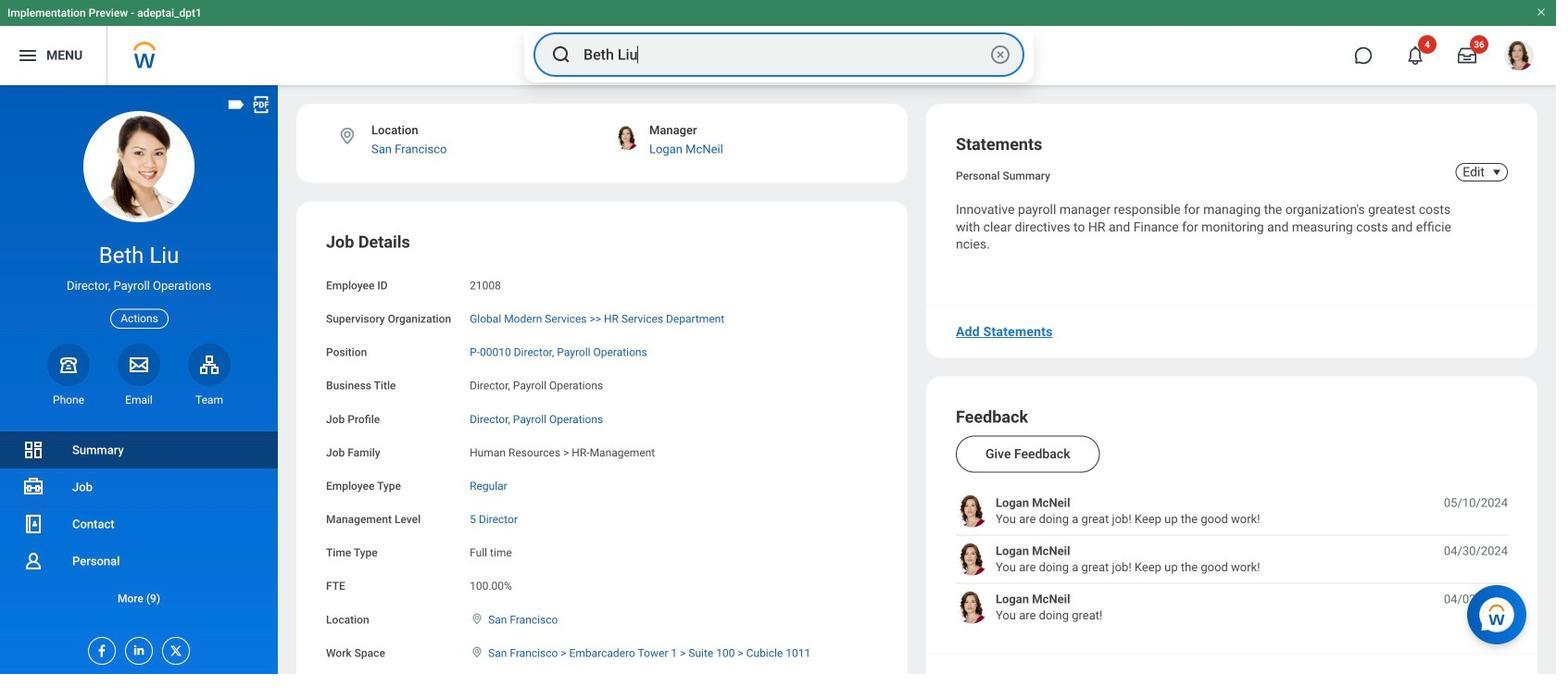 Task type: vqa. For each thing, say whether or not it's contained in the screenshot.
feedback inside the popup button
no



Task type: describe. For each thing, give the bounding box(es) containing it.
Search Workday  search field
[[584, 34, 986, 75]]

inbox large image
[[1458, 46, 1477, 65]]

x image
[[163, 638, 183, 659]]

justify image
[[17, 44, 39, 67]]

mail image
[[128, 354, 150, 376]]

email beth liu element
[[118, 393, 160, 408]]

phone image
[[56, 354, 82, 376]]

search image
[[550, 44, 573, 66]]

phone beth liu element
[[47, 393, 90, 408]]

1 horizontal spatial list
[[956, 495, 1508, 624]]

0 horizontal spatial list
[[0, 432, 278, 617]]

notifications large image
[[1407, 46, 1425, 65]]

summary image
[[22, 439, 44, 461]]

view team image
[[198, 354, 221, 376]]

contact image
[[22, 513, 44, 536]]

personal image
[[22, 550, 44, 573]]



Task type: locate. For each thing, give the bounding box(es) containing it.
team beth liu element
[[188, 393, 231, 408]]

2 vertical spatial employee's photo (logan mcneil) image
[[956, 591, 989, 624]]

full time element
[[470, 543, 512, 560]]

1 employee's photo (logan mcneil) image from the top
[[956, 495, 989, 528]]

x circle image
[[990, 44, 1012, 66]]

linkedin image
[[126, 638, 146, 658]]

list
[[0, 432, 278, 617], [956, 495, 1508, 624]]

group
[[326, 231, 878, 675]]

location image
[[470, 613, 485, 626], [470, 646, 485, 659]]

navigation pane region
[[0, 85, 278, 675]]

profile logan mcneil image
[[1505, 41, 1534, 74]]

0 vertical spatial employee's photo (logan mcneil) image
[[956, 495, 989, 528]]

2 employee's photo (logan mcneil) image from the top
[[956, 543, 989, 576]]

None search field
[[524, 27, 1034, 82]]

tag image
[[226, 95, 246, 115]]

personal summary element
[[956, 166, 1051, 183]]

banner
[[0, 0, 1557, 85]]

employee's photo (logan mcneil) image
[[956, 495, 989, 528], [956, 543, 989, 576], [956, 591, 989, 624]]

job image
[[22, 476, 44, 498]]

2 location image from the top
[[470, 646, 485, 659]]

close environment banner image
[[1536, 6, 1547, 18]]

location image
[[337, 126, 358, 146]]

1 vertical spatial employee's photo (logan mcneil) image
[[956, 543, 989, 576]]

0 vertical spatial location image
[[470, 613, 485, 626]]

1 vertical spatial location image
[[470, 646, 485, 659]]

facebook image
[[89, 638, 109, 659]]

view printable version (pdf) image
[[251, 95, 271, 115]]

3 employee's photo (logan mcneil) image from the top
[[956, 591, 989, 624]]

1 location image from the top
[[470, 613, 485, 626]]



